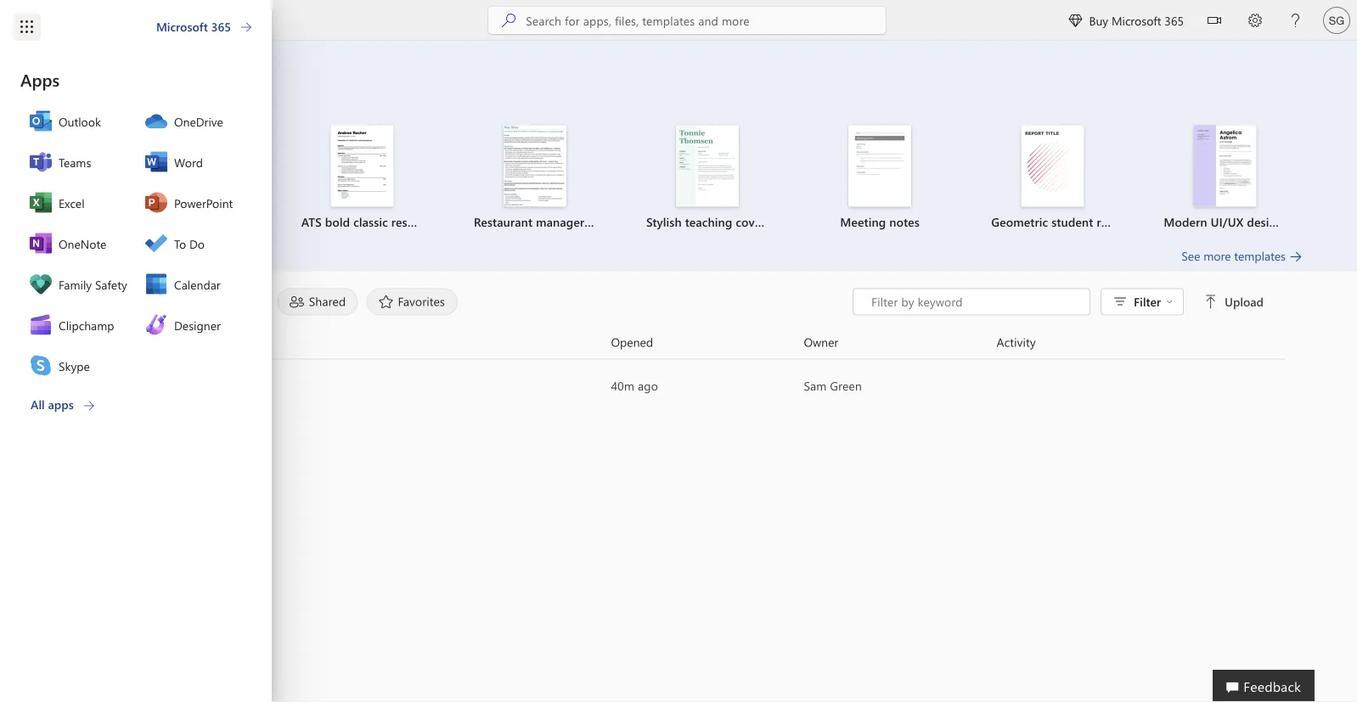 Task type: locate. For each thing, give the bounding box(es) containing it.
calendar link
[[137, 265, 251, 305]]

resume
[[391, 214, 431, 230], [588, 214, 628, 230]]

powerpoint
[[174, 195, 233, 211]]

stylish teaching cover letter image
[[676, 125, 739, 207]]


[[1069, 14, 1082, 27]]

microsoft
[[1112, 12, 1161, 28], [156, 19, 208, 34]]

onenote
[[59, 236, 107, 251]]

apps
[[48, 396, 74, 412]]

modern ui/ux designer cover letter element
[[1149, 125, 1357, 239]]

main content
[[58, 41, 1357, 409]]

Filter by keyword text field
[[870, 293, 1081, 310]]

2 cover from the left
[[1298, 214, 1328, 230]]

row
[[129, 332, 1286, 360]]

sam green
[[804, 378, 862, 394]]

None search field
[[488, 7, 886, 34]]

outlook link
[[21, 101, 135, 142]]

40m
[[611, 378, 634, 394]]

letter inside 'element'
[[769, 214, 798, 230]]

report
[[1097, 214, 1131, 230]]

create image
[[20, 104, 37, 121]]

clipchamp
[[59, 317, 114, 333]]

1 horizontal spatial cover
[[1298, 214, 1328, 230]]

outlook
[[59, 113, 101, 129]]

meeting notes image
[[848, 125, 911, 207]]

designer
[[174, 317, 221, 333]]

modern ui/ux designer cover letter image
[[1193, 125, 1256, 207]]

cover
[[736, 214, 766, 230], [1298, 214, 1328, 230]]

see
[[1182, 248, 1200, 264]]

activity, column 4 of 4 column header
[[997, 332, 1286, 352]]

0 horizontal spatial resume
[[391, 214, 431, 230]]

family safety link
[[21, 265, 135, 305]]

1 cover from the left
[[736, 214, 766, 230]]

letter right designer
[[1331, 214, 1357, 230]]

outlook image
[[20, 389, 37, 406]]

1 horizontal spatial microsoft
[[1112, 12, 1161, 28]]

letter right teaching
[[769, 214, 798, 230]]

teams link
[[21, 142, 135, 183]]

name
[[129, 334, 160, 350]]

notes
[[889, 214, 920, 230]]

cover inside 'element'
[[736, 214, 766, 230]]

cover right designer
[[1298, 214, 1328, 230]]

1 letter from the left
[[769, 214, 798, 230]]

teams
[[59, 154, 91, 170]]

all
[[31, 396, 45, 412]]

favorites tab
[[362, 288, 462, 315]]

navigation
[[0, 41, 58, 564]]

1 resume from the left
[[391, 214, 431, 230]]

tab list
[[20, 101, 251, 387], [131, 288, 853, 315]]

buy microsoft 365 banner
[[0, 0, 1357, 44]]

ats bold classic resume element
[[286, 125, 438, 239]]

clipchamp link
[[21, 305, 135, 346]]

cover right teaching
[[736, 214, 766, 230]]

to
[[174, 236, 186, 251]]

skype link
[[21, 346, 135, 387]]

recently opened element
[[135, 288, 269, 315]]

sg
[[1329, 14, 1344, 27]]

letter
[[769, 214, 798, 230], [1331, 214, 1357, 230]]

all apps button
[[31, 396, 94, 414]]

stylish teaching cover letter element
[[631, 125, 798, 239]]

geometric student report image
[[1021, 125, 1084, 207]]

word
[[174, 154, 203, 170]]

upload
[[1225, 294, 1264, 310]]

1 horizontal spatial 365
[[1165, 12, 1184, 28]]

restaurant manager resume
[[474, 214, 628, 230]]

geometric student report element
[[976, 125, 1131, 239]]

blank document element
[[114, 125, 266, 239]]

shared
[[309, 293, 346, 309]]

0 horizontal spatial letter
[[769, 214, 798, 230]]

meeting
[[840, 214, 886, 230]]

name hello cell
[[129, 371, 611, 401]]

skype
[[59, 358, 90, 374]]

name button
[[129, 332, 611, 352]]

0 horizontal spatial cover
[[736, 214, 766, 230]]

main content containing blank document
[[58, 41, 1357, 409]]

365
[[1165, 12, 1184, 28], [211, 19, 231, 34]]

microsoft inside banner
[[1112, 12, 1161, 28]]

templates
[[1234, 248, 1286, 264]]

onedrive link
[[137, 101, 251, 142]]

bold
[[325, 214, 350, 230]]

document
[[179, 214, 234, 230]]

1 horizontal spatial resume
[[588, 214, 628, 230]]

student
[[1051, 214, 1093, 230]]

meeting notes element
[[804, 125, 956, 239]]

shared tab
[[273, 288, 362, 315]]

restaurant manager resume image
[[503, 125, 566, 207]]

1 horizontal spatial letter
[[1331, 214, 1357, 230]]

favorites element
[[366, 288, 458, 315]]

resume right classic at the left top of page
[[391, 214, 431, 230]]

designer
[[1247, 214, 1294, 230]]

owner
[[804, 334, 838, 350]]

sg button
[[1316, 0, 1357, 41]]

powerpoint link
[[137, 183, 251, 224]]

opened
[[611, 334, 653, 350]]

modern ui/ux designer cover letter
[[1164, 214, 1357, 230]]

meeting notes
[[840, 214, 920, 230]]

list
[[112, 110, 1357, 248]]

resume right manager
[[588, 214, 628, 230]]

recently opened tab
[[131, 288, 273, 315]]



Task type: describe. For each thing, give the bounding box(es) containing it.
safety
[[95, 276, 127, 292]]

favorites
[[398, 293, 445, 309]]

classic
[[353, 214, 388, 230]]

ats
[[301, 214, 322, 230]]

 buy microsoft 365
[[1069, 12, 1184, 28]]

microsoft 365
[[156, 19, 231, 34]]

owner button
[[804, 332, 997, 352]]

list containing blank document
[[112, 110, 1357, 248]]

family
[[59, 276, 92, 292]]

 button
[[1194, 0, 1235, 44]]

microsoft 365 link
[[156, 19, 251, 36]]

word link
[[137, 142, 251, 183]]

powerpoint image
[[20, 341, 37, 358]]

see more templates
[[1182, 248, 1286, 264]]

apps image
[[20, 199, 37, 216]]

none search field inside buy microsoft 365 banner
[[488, 7, 886, 34]]

opened
[[216, 293, 258, 309]]

buy
[[1089, 12, 1108, 28]]

do
[[189, 236, 205, 251]]

blank document
[[145, 214, 234, 230]]


[[1208, 14, 1221, 27]]

recently opened
[[166, 293, 258, 309]]

apps
[[20, 68, 60, 90]]

tab list containing recently opened
[[131, 288, 853, 315]]

0 horizontal spatial 365
[[211, 19, 231, 34]]

feedback button
[[1213, 670, 1315, 702]]

all apps
[[31, 396, 74, 412]]


[[1204, 295, 1218, 309]]

0 horizontal spatial microsoft
[[156, 19, 208, 34]]

sam
[[804, 378, 827, 394]]

blank
[[145, 214, 175, 230]]

designer link
[[137, 305, 251, 346]]

 upload
[[1204, 294, 1264, 310]]

shared element
[[277, 288, 358, 315]]

more
[[1204, 248, 1231, 264]]

filter 
[[1134, 294, 1173, 310]]

family safety
[[59, 276, 127, 292]]

row containing name
[[129, 332, 1286, 360]]

teaching
[[685, 214, 732, 230]]

restaurant manager resume element
[[459, 125, 628, 239]]

to do link
[[137, 224, 251, 265]]

2 letter from the left
[[1331, 214, 1357, 230]]

excel
[[59, 195, 85, 211]]

Search box. Suggestions appear as you type. search field
[[526, 7, 886, 34]]

geometric student report
[[991, 214, 1131, 230]]

ago
[[638, 378, 658, 394]]

2 resume from the left
[[588, 214, 628, 230]]

stylish
[[646, 214, 682, 230]]

geometric
[[991, 214, 1048, 230]]

ats bold classic resume image
[[331, 125, 394, 207]]

my content image
[[20, 151, 37, 168]]

activity
[[997, 334, 1036, 350]]

excel link
[[21, 183, 135, 224]]

displaying 1 out of 9 files. status
[[853, 288, 1267, 315]]

to do
[[174, 236, 205, 251]]

restaurant
[[474, 214, 533, 230]]


[[1166, 298, 1173, 305]]

ui/ux
[[1211, 214, 1244, 230]]

365 inside banner
[[1165, 12, 1184, 28]]

opened button
[[611, 332, 804, 352]]

onenote link
[[21, 224, 135, 265]]

onedrive
[[174, 113, 223, 129]]

stylish teaching cover letter
[[646, 214, 798, 230]]

word image
[[20, 246, 37, 263]]

tab list containing outlook
[[20, 101, 251, 387]]

see more templates button
[[1182, 248, 1303, 265]]

calendar
[[174, 276, 221, 292]]

feedback
[[1243, 677, 1301, 695]]

modern
[[1164, 214, 1207, 230]]

filter
[[1134, 294, 1161, 310]]

ats bold classic resume
[[301, 214, 431, 230]]

green
[[830, 378, 862, 394]]

excel image
[[20, 294, 37, 311]]

manager
[[536, 214, 584, 230]]

40m ago
[[611, 378, 658, 394]]

recently
[[166, 293, 213, 309]]



Task type: vqa. For each thing, say whether or not it's contained in the screenshot.
Premium templates ELEMENT
no



